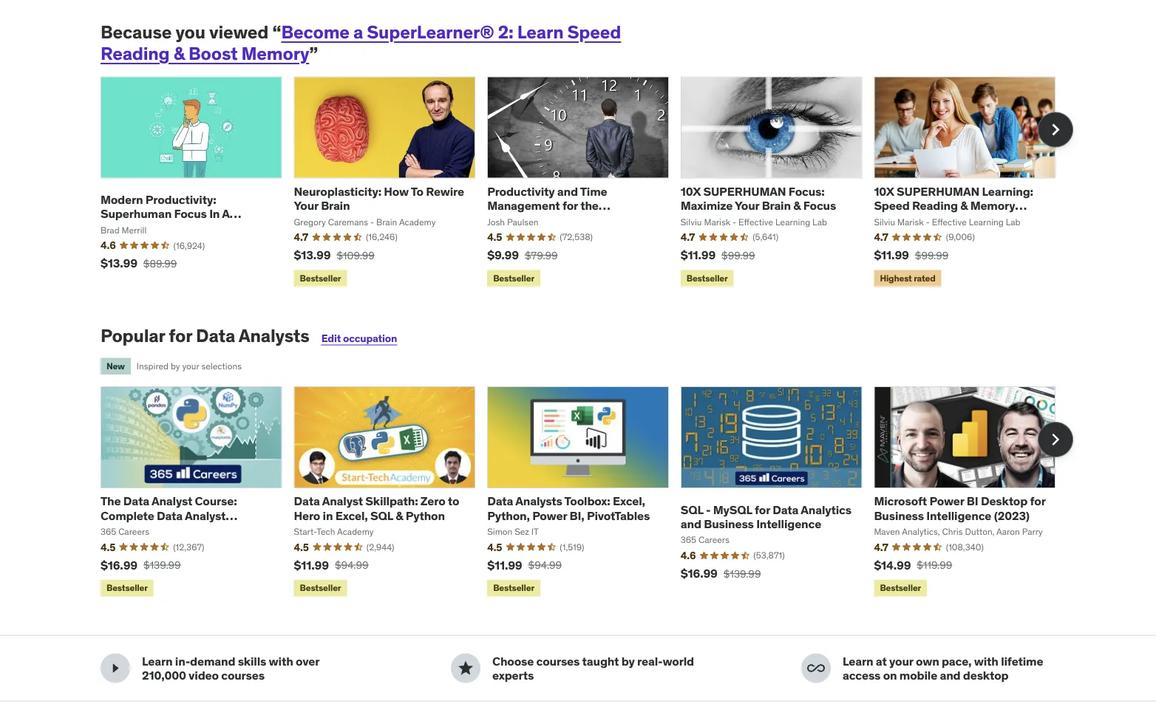 Task type: describe. For each thing, give the bounding box(es) containing it.
courses inside choose courses taught by real-world experts
[[536, 654, 580, 669]]

10x superhuman learning: speed reading & memory booster link
[[874, 184, 1033, 227]]

the
[[101, 494, 121, 509]]

zero
[[420, 494, 445, 509]]

you
[[176, 21, 205, 43]]

edit occupation button
[[321, 331, 397, 345]]

business inside the sql - mysql for data analytics and business intelligence
[[704, 516, 754, 532]]

desktop
[[981, 494, 1028, 509]]

maximize
[[681, 198, 733, 213]]

10x superhuman learning: speed reading & memory booster
[[874, 184, 1033, 227]]

microsoft
[[874, 494, 927, 509]]

sql inside data analyst skillpath: zero to hero in excel, sql & python
[[370, 508, 393, 523]]

real-
[[637, 654, 663, 669]]

data inside data analysts toolbox: excel, python, power bi, pivottables
[[487, 494, 513, 509]]

your for 10x
[[735, 198, 759, 213]]

next image for 10x superhuman learning: speed reading & memory booster
[[1044, 118, 1067, 141]]

data right the the
[[123, 494, 149, 509]]

the data analyst course: complete data analyst bootcamp link
[[101, 494, 238, 537]]

become a superlearner® 2: learn speed reading & boost memory link
[[101, 21, 621, 65]]

edit
[[321, 331, 341, 345]]

the
[[580, 198, 599, 213]]

next image for microsoft power bi desktop for business intelligence (2023)
[[1044, 428, 1067, 452]]

10x for speed
[[874, 184, 894, 199]]

data inside data analyst skillpath: zero to hero in excel, sql & python
[[294, 494, 320, 509]]

over
[[296, 654, 319, 669]]

brain for superhuman
[[762, 198, 791, 213]]

210,000
[[142, 668, 186, 683]]

taught
[[582, 654, 619, 669]]

10x for maximize
[[681, 184, 701, 199]]

focus:
[[789, 184, 825, 199]]

to
[[448, 494, 459, 509]]

your for at
[[889, 654, 913, 669]]

skillpath:
[[365, 494, 418, 509]]

lifetime
[[1001, 654, 1043, 669]]

10x superhuman focus: maximize your brain & focus
[[681, 184, 836, 213]]

superhuman
[[101, 206, 172, 221]]

desktop
[[963, 668, 1009, 683]]

selections
[[201, 361, 242, 372]]

overwhelmed
[[487, 212, 564, 227]]

inspired by your selections
[[137, 361, 242, 372]]

and inside learn at your own pace, with lifetime access on mobile and desktop
[[940, 668, 961, 683]]

by inside choose courses taught by real-world experts
[[621, 654, 635, 669]]

modern
[[101, 192, 143, 207]]

distracted
[[101, 220, 158, 235]]

demand
[[190, 654, 235, 669]]

bi,
[[570, 508, 584, 523]]

neuroplasticity: how to rewire your brain link
[[294, 184, 464, 213]]

for inside the sql - mysql for data analytics and business intelligence
[[755, 502, 770, 517]]

with inside learn at your own pace, with lifetime access on mobile and desktop
[[974, 654, 999, 669]]

"
[[272, 21, 281, 43]]

0 horizontal spatial analysts
[[239, 324, 309, 347]]

speed inside become a superlearner® 2: learn speed reading & boost memory
[[567, 21, 621, 43]]

learning:
[[982, 184, 1033, 199]]

modern productivity: superhuman focus in a distracted world link
[[101, 192, 241, 235]]

in-
[[175, 654, 190, 669]]

intelligence inside the sql - mysql for data analytics and business intelligence
[[756, 516, 821, 532]]

productivity and time management for the overwhelmed
[[487, 184, 607, 227]]

access
[[843, 668, 881, 683]]

intelligence inside microsoft power bi desktop for business intelligence (2023)
[[926, 508, 992, 523]]

pivottables
[[587, 508, 650, 523]]

python,
[[487, 508, 530, 523]]

& inside become a superlearner® 2: learn speed reading & boost memory
[[173, 42, 185, 65]]

microsoft power bi desktop for business intelligence (2023)
[[874, 494, 1046, 523]]

productivity
[[487, 184, 555, 199]]

neuroplasticity: how to rewire your brain
[[294, 184, 464, 213]]

in
[[323, 508, 333, 523]]

excel, inside data analyst skillpath: zero to hero in excel, sql & python
[[335, 508, 368, 523]]

data right complete
[[157, 508, 183, 523]]

occupation
[[343, 331, 397, 345]]

"
[[309, 42, 318, 65]]

modern productivity: superhuman focus in a distracted world
[[101, 192, 229, 235]]

bootcamp
[[101, 522, 158, 537]]

0 vertical spatial by
[[171, 361, 180, 372]]

choose
[[492, 654, 534, 669]]

toolbox:
[[564, 494, 610, 509]]

on
[[883, 668, 897, 683]]

own
[[916, 654, 939, 669]]

sql - mysql for data analytics and business intelligence
[[681, 502, 852, 532]]

python
[[406, 508, 445, 523]]

sql - mysql for data analytics and business intelligence link
[[681, 502, 852, 532]]

superlearner®
[[367, 21, 494, 43]]

choose courses taught by real-world experts
[[492, 654, 694, 683]]

how
[[384, 184, 409, 199]]

at
[[876, 654, 887, 669]]

2:
[[498, 21, 513, 43]]

to
[[411, 184, 423, 199]]

inspired
[[137, 361, 169, 372]]

your for by
[[182, 361, 199, 372]]

world
[[663, 654, 694, 669]]

learn for learn in-demand skills with over 210,000 video courses
[[142, 654, 173, 669]]

medium image
[[106, 660, 124, 678]]

experts
[[492, 668, 534, 683]]

because
[[101, 21, 172, 43]]

& inside "10x superhuman learning: speed reading & memory booster"
[[960, 198, 968, 213]]

carousel element containing neuroplasticity: how to rewire your brain
[[101, 76, 1073, 290]]

learn at your own pace, with lifetime access on mobile and desktop
[[843, 654, 1043, 683]]



Task type: vqa. For each thing, say whether or not it's contained in the screenshot.
"lifetime"
yes



Task type: locate. For each thing, give the bounding box(es) containing it.
and left -
[[681, 516, 701, 532]]

bi
[[967, 494, 978, 509]]

your for neuroplasticity:
[[294, 198, 318, 213]]

next image
[[1044, 118, 1067, 141], [1044, 428, 1067, 452]]

for up inspired by your selections
[[169, 324, 192, 347]]

1 horizontal spatial medium image
[[807, 660, 825, 678]]

reading inside "10x superhuman learning: speed reading & memory booster"
[[912, 198, 958, 213]]

memory inside become a superlearner® 2: learn speed reading & boost memory
[[241, 42, 309, 65]]

superhuman up booster
[[897, 184, 980, 199]]

a
[[222, 206, 229, 221]]

brain left the how
[[321, 198, 350, 213]]

1 vertical spatial by
[[621, 654, 635, 669]]

booster
[[874, 212, 918, 227]]

2 carousel element from the top
[[101, 387, 1073, 600]]

reading inside become a superlearner® 2: learn speed reading & boost memory
[[101, 42, 170, 65]]

medium image for choose
[[457, 660, 475, 678]]

1 vertical spatial next image
[[1044, 428, 1067, 452]]

1 vertical spatial speed
[[874, 198, 910, 213]]

brain inside neuroplasticity: how to rewire your brain
[[321, 198, 350, 213]]

for inside the productivity and time management for the overwhelmed
[[562, 198, 578, 213]]

your left selections
[[182, 361, 199, 372]]

data analyst skillpath: zero to hero in excel, sql & python link
[[294, 494, 459, 523]]

1 superhuman from the left
[[703, 184, 786, 199]]

courses inside learn in-demand skills with over 210,000 video courses
[[221, 668, 265, 683]]

analysts inside data analysts toolbox: excel, python, power bi, pivottables
[[515, 494, 562, 509]]

new
[[106, 360, 125, 372]]

rewire
[[426, 184, 464, 199]]

10x superhuman focus: maximize your brain & focus link
[[681, 184, 836, 213]]

data left analytics
[[773, 502, 799, 517]]

data up selections
[[196, 324, 235, 347]]

for right (2023)
[[1030, 494, 1046, 509]]

1 horizontal spatial reading
[[912, 198, 958, 213]]

management
[[487, 198, 560, 213]]

0 horizontal spatial speed
[[567, 21, 621, 43]]

1 horizontal spatial your
[[735, 198, 759, 213]]

0 vertical spatial reading
[[101, 42, 170, 65]]

0 horizontal spatial by
[[171, 361, 180, 372]]

for left the
[[562, 198, 578, 213]]

0 horizontal spatial superhuman
[[703, 184, 786, 199]]

0 horizontal spatial brain
[[321, 198, 350, 213]]

1 with from the left
[[269, 654, 293, 669]]

0 horizontal spatial reading
[[101, 42, 170, 65]]

1 horizontal spatial speed
[[874, 198, 910, 213]]

learn for learn at your own pace, with lifetime access on mobile and desktop
[[843, 654, 873, 669]]

0 horizontal spatial focus
[[174, 206, 207, 221]]

brain inside 10x superhuman focus: maximize your brain & focus
[[762, 198, 791, 213]]

sql left -
[[681, 502, 703, 517]]

sql inside the sql - mysql for data analytics and business intelligence
[[681, 502, 703, 517]]

popular for data analysts
[[101, 324, 309, 347]]

data right to
[[487, 494, 513, 509]]

0 vertical spatial and
[[557, 184, 578, 199]]

your right at
[[889, 654, 913, 669]]

superhuman inside "10x superhuman learning: speed reading & memory booster"
[[897, 184, 980, 199]]

sql left python on the bottom left of the page
[[370, 508, 393, 523]]

1 horizontal spatial by
[[621, 654, 635, 669]]

1 vertical spatial reading
[[912, 198, 958, 213]]

data analysts toolbox: excel, python, power bi, pivottables
[[487, 494, 650, 523]]

0 horizontal spatial your
[[294, 198, 318, 213]]

and inside the sql - mysql for data analytics and business intelligence
[[681, 516, 701, 532]]

0 horizontal spatial power
[[532, 508, 567, 523]]

in
[[209, 206, 220, 221]]

1 horizontal spatial focus
[[803, 198, 836, 213]]

medium image left "experts"
[[457, 660, 475, 678]]

0 horizontal spatial with
[[269, 654, 293, 669]]

1 brain from the left
[[321, 198, 350, 213]]

excel, right toolbox:
[[613, 494, 645, 509]]

learn
[[517, 21, 564, 43], [142, 654, 173, 669], [843, 654, 873, 669]]

power inside microsoft power bi desktop for business intelligence (2023)
[[930, 494, 964, 509]]

0 horizontal spatial business
[[704, 516, 754, 532]]

and left time at the right of the page
[[557, 184, 578, 199]]

learn left in-
[[142, 654, 173, 669]]

become a superlearner® 2: learn speed reading & boost memory
[[101, 21, 621, 65]]

skills
[[238, 654, 266, 669]]

your inside neuroplasticity: how to rewire your brain
[[294, 198, 318, 213]]

mobile
[[899, 668, 937, 683]]

2 vertical spatial and
[[940, 668, 961, 683]]

0 horizontal spatial 10x
[[681, 184, 701, 199]]

because you viewed "
[[101, 21, 281, 43]]

analysts left 'bi,'
[[515, 494, 562, 509]]

superhuman inside 10x superhuman focus: maximize your brain & focus
[[703, 184, 786, 199]]

medium image left access on the bottom right
[[807, 660, 825, 678]]

1 horizontal spatial business
[[874, 508, 924, 523]]

power left 'bi,'
[[532, 508, 567, 523]]

1 horizontal spatial and
[[681, 516, 701, 532]]

2 next image from the top
[[1044, 428, 1067, 452]]

10x inside 10x superhuman focus: maximize your brain & focus
[[681, 184, 701, 199]]

carousel element containing the data analyst course: complete data analyst bootcamp
[[101, 387, 1073, 600]]

carousel element
[[101, 76, 1073, 290], [101, 387, 1073, 600]]

& inside 10x superhuman focus: maximize your brain & focus
[[793, 198, 801, 213]]

power inside data analysts toolbox: excel, python, power bi, pivottables
[[532, 508, 567, 523]]

1 horizontal spatial your
[[889, 654, 913, 669]]

1 your from the left
[[294, 198, 318, 213]]

0 vertical spatial memory
[[241, 42, 309, 65]]

0 horizontal spatial and
[[557, 184, 578, 199]]

for right 'mysql'
[[755, 502, 770, 517]]

focus inside 10x superhuman focus: maximize your brain & focus
[[803, 198, 836, 213]]

productivity:
[[145, 192, 216, 207]]

business inside microsoft power bi desktop for business intelligence (2023)
[[874, 508, 924, 523]]

course:
[[195, 494, 237, 509]]

analyst inside data analyst skillpath: zero to hero in excel, sql & python
[[322, 494, 363, 509]]

learn inside learn in-demand skills with over 210,000 video courses
[[142, 654, 173, 669]]

data inside the sql - mysql for data analytics and business intelligence
[[773, 502, 799, 517]]

become
[[281, 21, 350, 43]]

2 brain from the left
[[762, 198, 791, 213]]

power
[[930, 494, 964, 509], [532, 508, 567, 523]]

data analyst skillpath: zero to hero in excel, sql & python
[[294, 494, 459, 523]]

2 superhuman from the left
[[897, 184, 980, 199]]

1 vertical spatial memory
[[970, 198, 1015, 213]]

-
[[706, 502, 711, 517]]

learn left at
[[843, 654, 873, 669]]

focus inside modern productivity: superhuman focus in a distracted world
[[174, 206, 207, 221]]

video
[[189, 668, 219, 683]]

0 horizontal spatial sql
[[370, 508, 393, 523]]

1 horizontal spatial memory
[[970, 198, 1015, 213]]

microsoft power bi desktop for business intelligence (2023) link
[[874, 494, 1046, 523]]

medium image
[[457, 660, 475, 678], [807, 660, 825, 678]]

with right pace,
[[974, 654, 999, 669]]

a
[[353, 21, 363, 43]]

1 vertical spatial analysts
[[515, 494, 562, 509]]

by right the inspired
[[171, 361, 180, 372]]

(2023)
[[994, 508, 1030, 523]]

0 horizontal spatial courses
[[221, 668, 265, 683]]

excel,
[[613, 494, 645, 509], [335, 508, 368, 523]]

2 your from the left
[[735, 198, 759, 213]]

1 horizontal spatial power
[[930, 494, 964, 509]]

learn inside learn at your own pace, with lifetime access on mobile and desktop
[[843, 654, 873, 669]]

by left real-
[[621, 654, 635, 669]]

1 horizontal spatial courses
[[536, 654, 580, 669]]

2 medium image from the left
[[807, 660, 825, 678]]

superhuman for reading
[[897, 184, 980, 199]]

superhuman for your
[[703, 184, 786, 199]]

for inside microsoft power bi desktop for business intelligence (2023)
[[1030, 494, 1046, 509]]

neuroplasticity:
[[294, 184, 381, 199]]

courses left taught
[[536, 654, 580, 669]]

learn in-demand skills with over 210,000 video courses
[[142, 654, 319, 683]]

1 vertical spatial carousel element
[[101, 387, 1073, 600]]

10x inside "10x superhuman learning: speed reading & memory booster"
[[874, 184, 894, 199]]

2 10x from the left
[[874, 184, 894, 199]]

1 horizontal spatial with
[[974, 654, 999, 669]]

productivity and time management for the overwhelmed link
[[487, 184, 610, 227]]

1 10x from the left
[[681, 184, 701, 199]]

memory inside "10x superhuman learning: speed reading & memory booster"
[[970, 198, 1015, 213]]

power left bi
[[930, 494, 964, 509]]

medium image for learn
[[807, 660, 825, 678]]

complete
[[101, 508, 154, 523]]

0 vertical spatial your
[[182, 361, 199, 372]]

intelligence left (2023)
[[926, 508, 992, 523]]

data left in
[[294, 494, 320, 509]]

1 vertical spatial your
[[889, 654, 913, 669]]

data analysts toolbox: excel, python, power bi, pivottables link
[[487, 494, 650, 523]]

0 vertical spatial carousel element
[[101, 76, 1073, 290]]

by
[[171, 361, 180, 372], [621, 654, 635, 669]]

and right own
[[940, 668, 961, 683]]

0 horizontal spatial medium image
[[457, 660, 475, 678]]

speed
[[567, 21, 621, 43], [874, 198, 910, 213]]

1 carousel element from the top
[[101, 76, 1073, 290]]

0 vertical spatial analysts
[[239, 324, 309, 347]]

& inside data analyst skillpath: zero to hero in excel, sql & python
[[396, 508, 403, 523]]

superhuman left focus:
[[703, 184, 786, 199]]

your inside learn at your own pace, with lifetime access on mobile and desktop
[[889, 654, 913, 669]]

brain for how
[[321, 198, 350, 213]]

learn inside become a superlearner® 2: learn speed reading & boost memory
[[517, 21, 564, 43]]

with left over
[[269, 654, 293, 669]]

2 horizontal spatial learn
[[843, 654, 873, 669]]

edit occupation
[[321, 331, 397, 345]]

your inside 10x superhuman focus: maximize your brain & focus
[[735, 198, 759, 213]]

intelligence right 'mysql'
[[756, 516, 821, 532]]

with inside learn in-demand skills with over 210,000 video courses
[[269, 654, 293, 669]]

courses
[[536, 654, 580, 669], [221, 668, 265, 683]]

0 horizontal spatial excel,
[[335, 508, 368, 523]]

1 next image from the top
[[1044, 118, 1067, 141]]

1 horizontal spatial intelligence
[[926, 508, 992, 523]]

time
[[580, 184, 607, 199]]

analysts left the edit
[[239, 324, 309, 347]]

learn right 2:
[[517, 21, 564, 43]]

speed inside "10x superhuman learning: speed reading & memory booster"
[[874, 198, 910, 213]]

0 horizontal spatial your
[[182, 361, 199, 372]]

your
[[294, 198, 318, 213], [735, 198, 759, 213]]

2 with from the left
[[974, 654, 999, 669]]

your
[[182, 361, 199, 372], [889, 654, 913, 669]]

with
[[269, 654, 293, 669], [974, 654, 999, 669]]

1 horizontal spatial sql
[[681, 502, 703, 517]]

analytics
[[801, 502, 852, 517]]

world
[[161, 220, 194, 235]]

pace,
[[942, 654, 972, 669]]

0 horizontal spatial memory
[[241, 42, 309, 65]]

1 horizontal spatial superhuman
[[897, 184, 980, 199]]

0 vertical spatial speed
[[567, 21, 621, 43]]

popular
[[101, 324, 165, 347]]

mysql
[[713, 502, 752, 517]]

0 vertical spatial next image
[[1044, 118, 1067, 141]]

analyst
[[151, 494, 192, 509], [322, 494, 363, 509], [185, 508, 226, 523]]

1 horizontal spatial learn
[[517, 21, 564, 43]]

0 horizontal spatial intelligence
[[756, 516, 821, 532]]

superhuman
[[703, 184, 786, 199], [897, 184, 980, 199]]

1 vertical spatial and
[[681, 516, 701, 532]]

intelligence
[[926, 508, 992, 523], [756, 516, 821, 532]]

and inside the productivity and time management for the overwhelmed
[[557, 184, 578, 199]]

viewed
[[209, 21, 269, 43]]

brain
[[321, 198, 350, 213], [762, 198, 791, 213]]

1 horizontal spatial 10x
[[874, 184, 894, 199]]

hero
[[294, 508, 320, 523]]

focus
[[803, 198, 836, 213], [174, 206, 207, 221]]

business
[[874, 508, 924, 523], [704, 516, 754, 532]]

1 horizontal spatial excel,
[[613, 494, 645, 509]]

courses right video
[[221, 668, 265, 683]]

analysts
[[239, 324, 309, 347], [515, 494, 562, 509]]

1 medium image from the left
[[457, 660, 475, 678]]

1 horizontal spatial brain
[[762, 198, 791, 213]]

brain right maximize
[[762, 198, 791, 213]]

2 horizontal spatial and
[[940, 668, 961, 683]]

excel, right in
[[335, 508, 368, 523]]

boost
[[189, 42, 238, 65]]

0 horizontal spatial learn
[[142, 654, 173, 669]]

1 horizontal spatial analysts
[[515, 494, 562, 509]]

for
[[562, 198, 578, 213], [169, 324, 192, 347], [1030, 494, 1046, 509], [755, 502, 770, 517]]

excel, inside data analysts toolbox: excel, python, power bi, pivottables
[[613, 494, 645, 509]]

the data analyst course: complete data analyst bootcamp
[[101, 494, 237, 537]]



